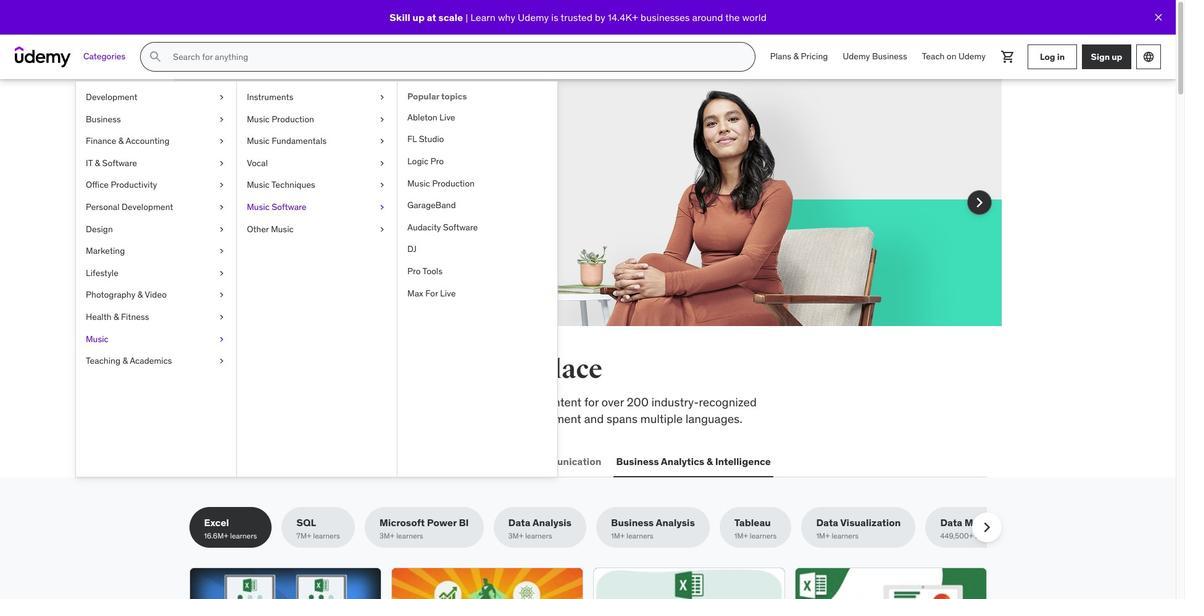 Task type: vqa. For each thing, say whether or not it's contained in the screenshot.
Guide
no



Task type: describe. For each thing, give the bounding box(es) containing it.
next image
[[970, 193, 990, 212]]

software inside it & software link
[[102, 157, 137, 168]]

ableton live link
[[398, 107, 558, 129]]

learners inside the 'data modeling 449,500+ learners'
[[976, 531, 1003, 541]]

0 vertical spatial music production link
[[237, 108, 397, 130]]

other
[[247, 223, 269, 234]]

productivity
[[111, 179, 157, 190]]

business link
[[76, 108, 237, 130]]

web development button
[[189, 447, 281, 476]]

audacity software
[[408, 222, 478, 233]]

learners inside excel 16.6m+ learners
[[230, 531, 257, 541]]

udemy business
[[843, 51, 908, 62]]

xsmall image for music software
[[377, 201, 387, 213]]

covering
[[189, 395, 236, 409]]

with
[[274, 180, 296, 195]]

it & software link
[[76, 152, 237, 174]]

udemy business link
[[836, 42, 915, 72]]

xsmall image for teaching & academics
[[217, 355, 227, 367]]

topic filters element
[[189, 507, 1024, 548]]

2 your from the left
[[376, 164, 398, 178]]

to
[[363, 395, 373, 409]]

businesses
[[641, 11, 690, 23]]

3m+ inside data analysis 3m+ learners
[[509, 531, 524, 541]]

sign up link
[[1083, 44, 1132, 69]]

business analytics & intelligence
[[617, 455, 771, 467]]

for inside "learning that gets you skills for your present (and your future). get started with us."
[[265, 164, 279, 178]]

|
[[466, 11, 468, 23]]

skill up at scale | learn why udemy is trusted by 14.4k+ businesses around the world
[[390, 11, 767, 23]]

learners inside tableau 1m+ learners
[[750, 531, 777, 541]]

xsmall image for other music
[[377, 223, 387, 235]]

catalog
[[283, 411, 322, 426]]

& for fitness
[[114, 311, 119, 322]]

14.4k+
[[608, 11, 639, 23]]

music down started
[[247, 201, 270, 212]]

music production inside music software "element"
[[408, 178, 475, 189]]

finance
[[86, 135, 116, 146]]

technical
[[376, 395, 424, 409]]

on
[[947, 51, 957, 62]]

excel
[[204, 516, 229, 529]]

log in
[[1041, 51, 1065, 62]]

music techniques
[[247, 179, 315, 190]]

live inside "link"
[[440, 112, 456, 123]]

get
[[441, 164, 461, 178]]

audacity
[[408, 222, 441, 233]]

lifestyle link
[[76, 262, 237, 284]]

popular
[[408, 91, 440, 102]]

learning that gets you skills for your present (and your future). get started with us.
[[234, 133, 461, 195]]

xsmall image for development
[[217, 91, 227, 104]]

data modeling 449,500+ learners
[[941, 516, 1009, 541]]

pro tools link
[[398, 261, 558, 283]]

need
[[395, 354, 455, 385]]

it & software
[[86, 157, 137, 168]]

xsmall image for music production
[[377, 113, 387, 125]]

sql 7m+ learners
[[297, 516, 340, 541]]

1 horizontal spatial udemy
[[843, 51, 871, 62]]

is
[[552, 11, 559, 23]]

3m+ inside microsoft power bi 3m+ learners
[[380, 531, 395, 541]]

photography
[[86, 289, 135, 300]]

music inside "element"
[[408, 178, 430, 189]]

sign up
[[1092, 51, 1123, 62]]

leadership button
[[380, 447, 438, 476]]

one
[[489, 354, 533, 385]]

business for business
[[86, 113, 121, 125]]

0 vertical spatial skills
[[275, 354, 342, 385]]

udemy image
[[15, 46, 71, 67]]

2 live from the top
[[440, 288, 456, 299]]

business analytics & intelligence button
[[614, 447, 774, 476]]

techniques
[[272, 179, 315, 190]]

place
[[538, 354, 603, 385]]

photography & video
[[86, 289, 167, 300]]

skills
[[234, 164, 262, 178]]

personal development link
[[76, 196, 237, 218]]

future).
[[401, 164, 439, 178]]

other music link
[[237, 218, 397, 240]]

all
[[189, 354, 226, 385]]

sql
[[297, 516, 316, 529]]

learning
[[234, 133, 324, 159]]

next image
[[977, 518, 997, 537]]

modeling
[[965, 516, 1009, 529]]

& for video
[[138, 289, 143, 300]]

development for personal
[[122, 201, 173, 212]]

close image
[[1153, 11, 1165, 23]]

categories button
[[76, 42, 133, 72]]

covering critical workplace skills to technical topics, including prep content for over 200 industry-recognized certifications, our catalog supports well-rounded professional development and spans multiple languages.
[[189, 395, 757, 426]]

development link
[[76, 86, 237, 108]]

business for business analytics & intelligence
[[617, 455, 659, 467]]

2 horizontal spatial udemy
[[959, 51, 986, 62]]

xsmall image for business
[[217, 113, 227, 125]]

1 your from the left
[[282, 164, 304, 178]]

sign
[[1092, 51, 1111, 62]]

music software link
[[237, 196, 397, 218]]

& inside business analytics & intelligence button
[[707, 455, 713, 467]]

tools
[[423, 266, 443, 277]]

around
[[693, 11, 724, 23]]

data visualization 1m+ learners
[[817, 516, 901, 541]]

intelligence
[[716, 455, 771, 467]]

instruments link
[[237, 86, 397, 108]]

academics
[[130, 355, 172, 366]]

1 horizontal spatial the
[[726, 11, 740, 23]]

popular topics
[[408, 91, 467, 102]]

learners inside data visualization 1m+ learners
[[832, 531, 859, 541]]

our
[[263, 411, 280, 426]]

you for gets
[[418, 133, 454, 159]]

music down health on the bottom of the page
[[86, 333, 109, 344]]

0 horizontal spatial in
[[460, 354, 484, 385]]

0 vertical spatial production
[[272, 113, 314, 125]]

web development
[[192, 455, 278, 467]]

recognized
[[699, 395, 757, 409]]

data analysis 3m+ learners
[[509, 516, 572, 541]]

teaching & academics link
[[76, 350, 237, 372]]

you for skills
[[346, 354, 391, 385]]

& for software
[[95, 157, 100, 168]]

languages.
[[686, 411, 743, 426]]

xsmall image for finance & accounting
[[217, 135, 227, 147]]

learn
[[471, 11, 496, 23]]

at
[[427, 11, 437, 23]]

7m+
[[297, 531, 312, 541]]

analysis for business analysis
[[656, 516, 695, 529]]

0 horizontal spatial pro
[[408, 266, 421, 277]]



Task type: locate. For each thing, give the bounding box(es) containing it.
for up music techniques
[[265, 164, 279, 178]]

xsmall image
[[377, 91, 387, 104], [377, 113, 387, 125], [217, 135, 227, 147], [217, 157, 227, 169], [377, 157, 387, 169], [217, 201, 227, 213], [377, 201, 387, 213], [217, 223, 227, 235], [377, 223, 387, 235], [217, 245, 227, 257], [217, 355, 227, 367]]

1 vertical spatial you
[[346, 354, 391, 385]]

other music
[[247, 223, 294, 234]]

production up garageband
[[432, 178, 475, 189]]

xsmall image for music
[[217, 333, 227, 345]]

production up music fundamentals
[[272, 113, 314, 125]]

data left visualization
[[817, 516, 839, 529]]

professional
[[446, 411, 510, 426]]

live down topics
[[440, 112, 456, 123]]

marketing link
[[76, 240, 237, 262]]

for inside covering critical workplace skills to technical topics, including prep content for over 200 industry-recognized certifications, our catalog supports well-rounded professional development and spans multiple languages.
[[585, 395, 599, 409]]

your right (and
[[376, 164, 398, 178]]

& inside health & fitness link
[[114, 311, 119, 322]]

software for music techniques
[[272, 201, 307, 212]]

1 vertical spatial live
[[440, 288, 456, 299]]

1 horizontal spatial 3m+
[[509, 531, 524, 541]]

music
[[247, 113, 270, 125], [247, 135, 270, 146], [408, 178, 430, 189], [247, 179, 270, 190], [247, 201, 270, 212], [271, 223, 294, 234], [86, 333, 109, 344]]

up for skill
[[413, 11, 425, 23]]

health & fitness
[[86, 311, 149, 322]]

submit search image
[[148, 49, 163, 64]]

analytics
[[661, 455, 705, 467]]

0 vertical spatial software
[[102, 157, 137, 168]]

learners inside data analysis 3m+ learners
[[526, 531, 552, 541]]

plans
[[771, 51, 792, 62]]

xsmall image inside development link
[[217, 91, 227, 104]]

log in link
[[1028, 44, 1078, 69]]

skills up workplace
[[275, 354, 342, 385]]

2 learners from the left
[[313, 531, 340, 541]]

7 learners from the left
[[832, 531, 859, 541]]

in right log
[[1058, 51, 1065, 62]]

you
[[418, 133, 454, 159], [346, 354, 391, 385]]

xsmall image for it & software
[[217, 157, 227, 169]]

data for data visualization
[[817, 516, 839, 529]]

for
[[265, 164, 279, 178], [585, 395, 599, 409]]

1 vertical spatial skills
[[334, 395, 360, 409]]

3 1m+ from the left
[[817, 531, 830, 541]]

1 horizontal spatial music production
[[408, 178, 475, 189]]

1 horizontal spatial in
[[1058, 51, 1065, 62]]

& for pricing
[[794, 51, 799, 62]]

xsmall image inside design link
[[217, 223, 227, 235]]

up for sign
[[1112, 51, 1123, 62]]

200
[[627, 395, 649, 409]]

carousel element
[[174, 79, 1002, 356]]

1 live from the top
[[440, 112, 456, 123]]

logic pro link
[[398, 151, 558, 173]]

music fundamentals
[[247, 135, 327, 146]]

and
[[585, 411, 604, 426]]

xsmall image inside music fundamentals link
[[377, 135, 387, 147]]

us.
[[299, 180, 314, 195]]

0 horizontal spatial 1m+
[[611, 531, 625, 541]]

2 vertical spatial development
[[215, 455, 278, 467]]

plans & pricing link
[[763, 42, 836, 72]]

skills up supports
[[334, 395, 360, 409]]

& inside the finance & accounting link
[[118, 135, 124, 146]]

xsmall image inside music link
[[217, 333, 227, 345]]

audacity software link
[[398, 217, 558, 239]]

software inside music software link
[[272, 201, 307, 212]]

xsmall image inside lifestyle link
[[217, 267, 227, 279]]

2 data from the left
[[817, 516, 839, 529]]

communication
[[527, 455, 602, 467]]

0 horizontal spatial music production
[[247, 113, 314, 125]]

teaching & academics
[[86, 355, 172, 366]]

pricing
[[801, 51, 829, 62]]

power
[[427, 516, 457, 529]]

music techniques link
[[237, 174, 397, 196]]

data inside the 'data modeling 449,500+ learners'
[[941, 516, 963, 529]]

1m+ inside business analysis 1m+ learners
[[611, 531, 625, 541]]

1m+ inside tableau 1m+ learners
[[735, 531, 749, 541]]

1 vertical spatial the
[[230, 354, 270, 385]]

0 vertical spatial you
[[418, 133, 454, 159]]

in inside 'link'
[[1058, 51, 1065, 62]]

up left at
[[413, 11, 425, 23]]

pro left 'tools'
[[408, 266, 421, 277]]

xsmall image inside personal development link
[[217, 201, 227, 213]]

0 horizontal spatial software
[[102, 157, 137, 168]]

business inside button
[[617, 455, 659, 467]]

software for garageband
[[443, 222, 478, 233]]

0 horizontal spatial production
[[272, 113, 314, 125]]

xsmall image inside instruments link
[[377, 91, 387, 104]]

software inside audacity software link
[[443, 222, 478, 233]]

xsmall image inside business link
[[217, 113, 227, 125]]

in up including
[[460, 354, 484, 385]]

(and
[[350, 164, 373, 178]]

1 data from the left
[[509, 516, 531, 529]]

1 horizontal spatial 1m+
[[735, 531, 749, 541]]

0 vertical spatial pro
[[431, 156, 444, 167]]

your up techniques
[[282, 164, 304, 178]]

music down instruments
[[247, 113, 270, 125]]

business inside business analysis 1m+ learners
[[611, 516, 654, 529]]

xsmall image for office productivity
[[217, 179, 227, 191]]

tableau
[[735, 516, 771, 529]]

1 vertical spatial music production
[[408, 178, 475, 189]]

1 vertical spatial music production link
[[398, 173, 558, 195]]

xsmall image for marketing
[[217, 245, 227, 257]]

shopping cart with 0 items image
[[1001, 49, 1016, 64]]

& inside photography & video link
[[138, 289, 143, 300]]

teach on udemy link
[[915, 42, 994, 72]]

2 analysis from the left
[[656, 516, 695, 529]]

1 vertical spatial production
[[432, 178, 475, 189]]

1 vertical spatial in
[[460, 354, 484, 385]]

max for live link
[[398, 283, 558, 305]]

software up office productivity
[[102, 157, 137, 168]]

music fundamentals link
[[237, 130, 397, 152]]

8 learners from the left
[[976, 531, 1003, 541]]

1 vertical spatial pro
[[408, 266, 421, 277]]

max
[[408, 288, 424, 299]]

data inside data analysis 3m+ learners
[[509, 516, 531, 529]]

xsmall image inside it & software link
[[217, 157, 227, 169]]

4 learners from the left
[[526, 531, 552, 541]]

0 horizontal spatial up
[[413, 11, 425, 23]]

music production up garageband
[[408, 178, 475, 189]]

production
[[272, 113, 314, 125], [432, 178, 475, 189]]

& for academics
[[123, 355, 128, 366]]

data up 449,500+
[[941, 516, 963, 529]]

for
[[426, 288, 438, 299]]

1 horizontal spatial music production link
[[398, 173, 558, 195]]

xsmall image for music fundamentals
[[377, 135, 387, 147]]

2 1m+ from the left
[[735, 531, 749, 541]]

your
[[282, 164, 304, 178], [376, 164, 398, 178]]

xsmall image inside the finance & accounting link
[[217, 135, 227, 147]]

in
[[1058, 51, 1065, 62], [460, 354, 484, 385]]

teaching
[[86, 355, 121, 366]]

pro tools
[[408, 266, 443, 277]]

xsmall image for music techniques
[[377, 179, 387, 191]]

ableton live
[[408, 112, 456, 123]]

choose a language image
[[1143, 51, 1156, 63]]

marketing
[[86, 245, 125, 256]]

xsmall image for vocal
[[377, 157, 387, 169]]

analysis inside data analysis 3m+ learners
[[533, 516, 572, 529]]

0 horizontal spatial data
[[509, 516, 531, 529]]

1 horizontal spatial software
[[272, 201, 307, 212]]

0 vertical spatial in
[[1058, 51, 1065, 62]]

& right health on the bottom of the page
[[114, 311, 119, 322]]

teach on udemy
[[923, 51, 986, 62]]

1 horizontal spatial for
[[585, 395, 599, 409]]

the up 'critical'
[[230, 354, 270, 385]]

0 vertical spatial music production
[[247, 113, 314, 125]]

multiple
[[641, 411, 683, 426]]

pro right logic
[[431, 156, 444, 167]]

excel 16.6m+ learners
[[204, 516, 257, 541]]

xsmall image inside health & fitness link
[[217, 311, 227, 323]]

xsmall image for lifestyle
[[217, 267, 227, 279]]

udemy right "pricing"
[[843, 51, 871, 62]]

1m+ for business analysis
[[611, 531, 625, 541]]

0 vertical spatial the
[[726, 11, 740, 23]]

0 horizontal spatial you
[[346, 354, 391, 385]]

video
[[145, 289, 167, 300]]

data for data modeling
[[941, 516, 963, 529]]

2 horizontal spatial data
[[941, 516, 963, 529]]

0 horizontal spatial analysis
[[533, 516, 572, 529]]

& right the plans
[[794, 51, 799, 62]]

up right sign
[[1112, 51, 1123, 62]]

music production link down fl studio link
[[398, 173, 558, 195]]

design link
[[76, 218, 237, 240]]

all the skills you need in one place
[[189, 354, 603, 385]]

1 1m+ from the left
[[611, 531, 625, 541]]

skills
[[275, 354, 342, 385], [334, 395, 360, 409]]

0 vertical spatial live
[[440, 112, 456, 123]]

music production up music fundamentals
[[247, 113, 314, 125]]

finance & accounting
[[86, 135, 170, 146]]

world
[[743, 11, 767, 23]]

xsmall image for instruments
[[377, 91, 387, 104]]

development for web
[[215, 455, 278, 467]]

fl
[[408, 134, 417, 145]]

0 vertical spatial development
[[86, 91, 137, 103]]

it
[[86, 157, 93, 168]]

1 vertical spatial up
[[1112, 51, 1123, 62]]

supports
[[325, 411, 371, 426]]

personal development
[[86, 201, 173, 212]]

data right bi
[[509, 516, 531, 529]]

music down logic
[[408, 178, 430, 189]]

learners inside business analysis 1m+ learners
[[627, 531, 654, 541]]

music production link up fundamentals
[[237, 108, 397, 130]]

1 3m+ from the left
[[380, 531, 395, 541]]

music up vocal
[[247, 135, 270, 146]]

the
[[726, 11, 740, 23], [230, 354, 270, 385]]

studio
[[419, 134, 444, 145]]

development down categories dropdown button
[[86, 91, 137, 103]]

you up to
[[346, 354, 391, 385]]

1 horizontal spatial you
[[418, 133, 454, 159]]

6 learners from the left
[[750, 531, 777, 541]]

1 horizontal spatial data
[[817, 516, 839, 529]]

3 learners from the left
[[397, 531, 424, 541]]

development
[[86, 91, 137, 103], [122, 201, 173, 212], [215, 455, 278, 467]]

1 horizontal spatial your
[[376, 164, 398, 178]]

& right finance
[[118, 135, 124, 146]]

gets
[[373, 133, 414, 159]]

0 horizontal spatial 3m+
[[380, 531, 395, 541]]

data
[[509, 516, 531, 529], [817, 516, 839, 529], [941, 516, 963, 529]]

fl studio
[[408, 134, 444, 145]]

xsmall image inside vocal link
[[377, 157, 387, 169]]

1 analysis from the left
[[533, 516, 572, 529]]

development down office productivity link
[[122, 201, 173, 212]]

office productivity link
[[76, 174, 237, 196]]

& inside teaching & academics link
[[123, 355, 128, 366]]

finance & accounting link
[[76, 130, 237, 152]]

0 vertical spatial for
[[265, 164, 279, 178]]

xsmall image for personal development
[[217, 201, 227, 213]]

udemy left is
[[518, 11, 549, 23]]

1m+ inside data visualization 1m+ learners
[[817, 531, 830, 541]]

development inside button
[[215, 455, 278, 467]]

music production
[[247, 113, 314, 125], [408, 178, 475, 189]]

up
[[413, 11, 425, 23], [1112, 51, 1123, 62]]

& for accounting
[[118, 135, 124, 146]]

1 horizontal spatial up
[[1112, 51, 1123, 62]]

5 learners from the left
[[627, 531, 654, 541]]

& right analytics
[[707, 455, 713, 467]]

& right teaching
[[123, 355, 128, 366]]

scale
[[439, 11, 463, 23]]

& right it
[[95, 157, 100, 168]]

xsmall image inside marketing link
[[217, 245, 227, 257]]

that
[[328, 133, 369, 159]]

the left world
[[726, 11, 740, 23]]

data inside data visualization 1m+ learners
[[817, 516, 839, 529]]

1 horizontal spatial analysis
[[656, 516, 695, 529]]

1 vertical spatial for
[[585, 395, 599, 409]]

dj
[[408, 244, 417, 255]]

fitness
[[121, 311, 149, 322]]

xsmall image inside music software link
[[377, 201, 387, 213]]

0 horizontal spatial music production link
[[237, 108, 397, 130]]

1 horizontal spatial production
[[432, 178, 475, 189]]

xsmall image for health & fitness
[[217, 311, 227, 323]]

2 vertical spatial software
[[443, 222, 478, 233]]

health
[[86, 311, 112, 322]]

0 horizontal spatial the
[[230, 354, 270, 385]]

2 3m+ from the left
[[509, 531, 524, 541]]

xsmall image inside office productivity link
[[217, 179, 227, 191]]

business for business analysis 1m+ learners
[[611, 516, 654, 529]]

xsmall image inside music techniques link
[[377, 179, 387, 191]]

data for data analysis
[[509, 516, 531, 529]]

xsmall image inside teaching & academics link
[[217, 355, 227, 367]]

software down with
[[272, 201, 307, 212]]

16.6m+
[[204, 531, 228, 541]]

udemy right the on
[[959, 51, 986, 62]]

0 horizontal spatial for
[[265, 164, 279, 178]]

xsmall image for photography & video
[[217, 289, 227, 301]]

1 horizontal spatial pro
[[431, 156, 444, 167]]

software down garageband link
[[443, 222, 478, 233]]

0 vertical spatial up
[[413, 11, 425, 23]]

xsmall image
[[217, 91, 227, 104], [217, 113, 227, 125], [377, 135, 387, 147], [217, 179, 227, 191], [377, 179, 387, 191], [217, 267, 227, 279], [217, 289, 227, 301], [217, 311, 227, 323], [217, 333, 227, 345]]

learners inside sql 7m+ learners
[[313, 531, 340, 541]]

production inside music software "element"
[[432, 178, 475, 189]]

music down skills
[[247, 179, 270, 190]]

business analysis 1m+ learners
[[611, 516, 695, 541]]

by
[[595, 11, 606, 23]]

critical
[[239, 395, 274, 409]]

over
[[602, 395, 624, 409]]

live right for
[[440, 288, 456, 299]]

learners inside microsoft power bi 3m+ learners
[[397, 531, 424, 541]]

2 horizontal spatial 1m+
[[817, 531, 830, 541]]

3 data from the left
[[941, 516, 963, 529]]

present
[[307, 164, 347, 178]]

including
[[464, 395, 512, 409]]

1 vertical spatial development
[[122, 201, 173, 212]]

why
[[498, 11, 516, 23]]

music software element
[[397, 82, 558, 477]]

lifestyle
[[86, 267, 119, 278]]

& left video
[[138, 289, 143, 300]]

xsmall image inside other music link
[[377, 223, 387, 235]]

2 horizontal spatial software
[[443, 222, 478, 233]]

& inside it & software link
[[95, 157, 100, 168]]

1 vertical spatial software
[[272, 201, 307, 212]]

& inside plans & pricing link
[[794, 51, 799, 62]]

analysis for data analysis
[[533, 516, 572, 529]]

xsmall image inside photography & video link
[[217, 289, 227, 301]]

trusted
[[561, 11, 593, 23]]

0 horizontal spatial udemy
[[518, 11, 549, 23]]

visualization
[[841, 516, 901, 529]]

office productivity
[[86, 179, 157, 190]]

skills inside covering critical workplace skills to technical topics, including prep content for over 200 industry-recognized certifications, our catalog supports well-rounded professional development and spans multiple languages.
[[334, 395, 360, 409]]

xsmall image for design
[[217, 223, 227, 235]]

music link
[[76, 328, 237, 350]]

office
[[86, 179, 109, 190]]

1m+ for data visualization
[[817, 531, 830, 541]]

Search for anything text field
[[171, 46, 740, 67]]

dj link
[[398, 239, 558, 261]]

fundamentals
[[272, 135, 327, 146]]

music down music software
[[271, 223, 294, 234]]

you inside "learning that gets you skills for your present (and your future). get started with us."
[[418, 133, 454, 159]]

development right web
[[215, 455, 278, 467]]

analysis inside business analysis 1m+ learners
[[656, 516, 695, 529]]

for up and
[[585, 395, 599, 409]]

449,500+
[[941, 531, 974, 541]]

you right fl
[[418, 133, 454, 159]]

1 learners from the left
[[230, 531, 257, 541]]

0 horizontal spatial your
[[282, 164, 304, 178]]

content
[[541, 395, 582, 409]]

music software
[[247, 201, 307, 212]]



